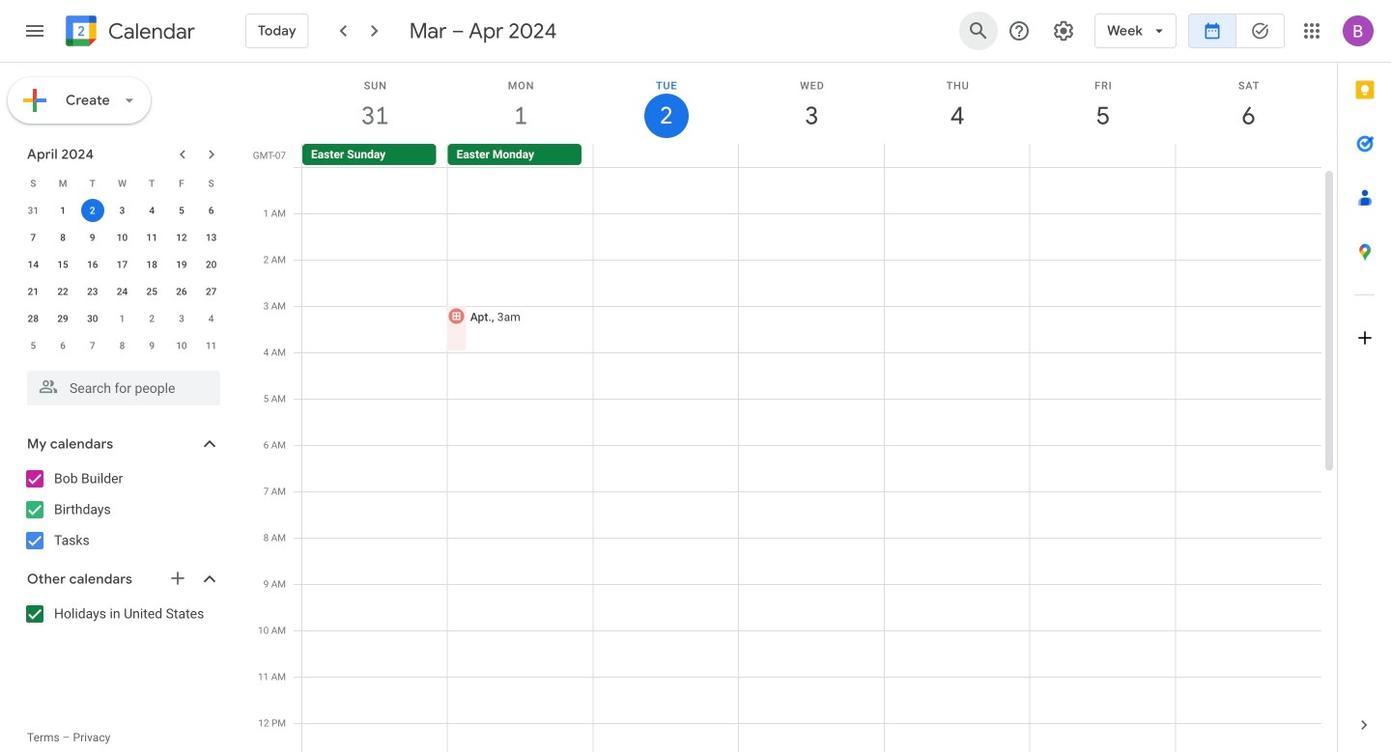 Task type: describe. For each thing, give the bounding box(es) containing it.
may 10 element
[[170, 334, 193, 357]]

14 element
[[22, 253, 45, 276]]

5 element
[[170, 199, 193, 222]]

may 9 element
[[140, 334, 163, 357]]

support image
[[1008, 19, 1031, 43]]

2, today element
[[81, 199, 104, 222]]

26 element
[[170, 280, 193, 303]]

may 4 element
[[200, 307, 223, 330]]

may 11 element
[[200, 334, 223, 357]]

15 element
[[51, 253, 74, 276]]

23 element
[[81, 280, 104, 303]]

21 element
[[22, 280, 45, 303]]

may 7 element
[[81, 334, 104, 357]]

may 5 element
[[22, 334, 45, 357]]

30 element
[[81, 307, 104, 330]]

8 element
[[51, 226, 74, 249]]

may 1 element
[[111, 307, 134, 330]]

16 element
[[81, 253, 104, 276]]

20 element
[[200, 253, 223, 276]]

27 element
[[200, 280, 223, 303]]

6 element
[[200, 199, 223, 222]]

settings menu image
[[1052, 19, 1075, 43]]

11 element
[[140, 226, 163, 249]]

13 element
[[200, 226, 223, 249]]

may 2 element
[[140, 307, 163, 330]]



Task type: vqa. For each thing, say whether or not it's contained in the screenshot.
18 "element"
yes



Task type: locate. For each thing, give the bounding box(es) containing it.
add other calendars image
[[168, 569, 187, 588]]

april 2024 grid
[[18, 170, 226, 359]]

grid
[[247, 63, 1337, 753]]

25 element
[[140, 280, 163, 303]]

my calendars list
[[4, 464, 240, 557]]

heading inside calendar element
[[104, 20, 195, 43]]

may 6 element
[[51, 334, 74, 357]]

calendar element
[[62, 12, 195, 54]]

3 element
[[111, 199, 134, 222]]

row
[[294, 144, 1337, 167], [294, 167, 1322, 753], [18, 170, 226, 197], [18, 197, 226, 224], [18, 224, 226, 251], [18, 251, 226, 278], [18, 278, 226, 305], [18, 305, 226, 332], [18, 332, 226, 359]]

18 element
[[140, 253, 163, 276]]

1 element
[[51, 199, 74, 222]]

may 8 element
[[111, 334, 134, 357]]

cell
[[593, 144, 739, 167], [739, 144, 884, 167], [884, 144, 1030, 167], [1030, 144, 1175, 167], [1175, 144, 1321, 167], [302, 167, 448, 753], [446, 167, 594, 753], [594, 167, 739, 753], [739, 167, 885, 753], [885, 167, 1030, 753], [1030, 167, 1176, 753], [1176, 167, 1322, 753], [78, 197, 107, 224]]

24 element
[[111, 280, 134, 303]]

17 element
[[111, 253, 134, 276]]

march 31 element
[[22, 199, 45, 222]]

row group
[[18, 197, 226, 359]]

22 element
[[51, 280, 74, 303]]

9 element
[[81, 226, 104, 249]]

29 element
[[51, 307, 74, 330]]

28 element
[[22, 307, 45, 330]]

cell inside "april 2024" grid
[[78, 197, 107, 224]]

12 element
[[170, 226, 193, 249]]

Search for people text field
[[39, 371, 209, 406]]

main drawer image
[[23, 19, 46, 43]]

19 element
[[170, 253, 193, 276]]

4 element
[[140, 199, 163, 222]]

7 element
[[22, 226, 45, 249]]

heading
[[104, 20, 195, 43]]

10 element
[[111, 226, 134, 249]]

may 3 element
[[170, 307, 193, 330]]

tab list
[[1338, 63, 1391, 699]]

None search field
[[0, 363, 240, 406]]



